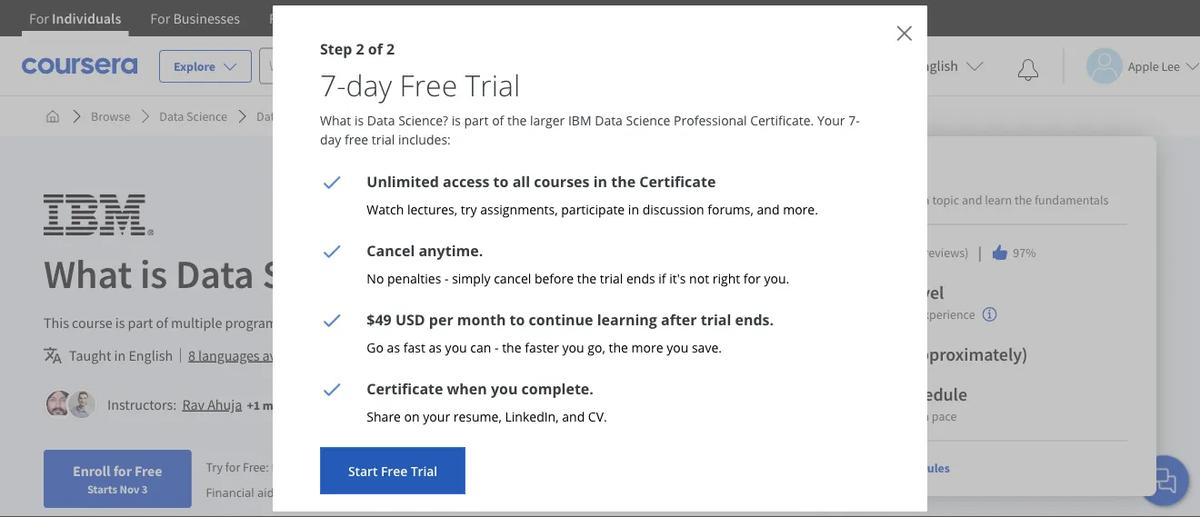 Task type: locate. For each thing, give the bounding box(es) containing it.
1 horizontal spatial to
[[493, 172, 509, 191]]

go,
[[588, 339, 605, 356]]

1 horizontal spatial more
[[331, 314, 365, 332]]

more left $49
[[331, 314, 365, 332]]

1 horizontal spatial of
[[368, 39, 383, 58]]

day down analysis
[[320, 131, 341, 148]]

larger
[[530, 112, 565, 129]]

free up includes:
[[400, 65, 458, 105]]

free for for
[[135, 462, 162, 480]]

to left "start"
[[305, 459, 316, 475]]

2 horizontal spatial your
[[880, 408, 904, 425]]

to right month
[[510, 310, 525, 329]]

part left larger
[[464, 112, 489, 129]]

learn inside flexible schedule learn at your own pace
[[834, 408, 864, 425]]

learn left 'at'
[[834, 408, 864, 425]]

try
[[461, 201, 477, 218]]

0 horizontal spatial english
[[129, 346, 173, 365]]

of left larger
[[492, 112, 504, 129]]

1 horizontal spatial enroll
[[271, 459, 303, 475]]

7- left full
[[372, 459, 383, 475]]

2 horizontal spatial and
[[962, 192, 982, 208]]

insight
[[861, 192, 897, 208]]

0 horizontal spatial -
[[445, 270, 449, 287]]

ends.
[[735, 310, 774, 329]]

course
[[72, 314, 112, 332], [863, 460, 900, 476]]

if
[[659, 270, 666, 287]]

2 for from the left
[[150, 9, 170, 27]]

1 vertical spatial part
[[128, 314, 153, 332]]

data right the ibm at the left
[[595, 112, 623, 129]]

in for courses
[[593, 172, 607, 191]]

trial up the save. at right bottom
[[701, 310, 731, 329]]

languages
[[198, 346, 259, 365]]

1 horizontal spatial 2
[[386, 39, 395, 58]]

1 horizontal spatial -
[[495, 339, 499, 356]]

free up unlimited
[[345, 131, 368, 148]]

1 horizontal spatial free
[[461, 459, 482, 475]]

1 horizontal spatial english
[[914, 57, 958, 75]]

available down 'programs.'
[[262, 346, 316, 365]]

gain
[[834, 192, 858, 208]]

1 vertical spatial course
[[863, 460, 900, 476]]

0 vertical spatial available
[[262, 346, 316, 365]]

certificate
[[639, 172, 716, 191], [367, 379, 443, 398]]

for link
[[262, 0, 370, 36]]

hours
[[856, 343, 900, 366]]

a
[[923, 192, 930, 208]]

ibm image
[[44, 195, 154, 235]]

1 horizontal spatial course
[[863, 460, 900, 476]]

rav
[[182, 395, 205, 414]]

1 horizontal spatial learn
[[834, 408, 864, 425]]

your inside try for free: enroll to start your 7-day full access free trial financial aid available
[[346, 459, 370, 475]]

science left professional
[[626, 112, 670, 129]]

1 vertical spatial -
[[495, 339, 499, 356]]

access up try
[[443, 172, 490, 191]]

more
[[331, 314, 365, 332], [631, 339, 663, 356], [263, 397, 292, 413]]

your right "start"
[[346, 459, 370, 475]]

2 horizontal spatial in
[[628, 201, 639, 218]]

7- down "step"
[[320, 65, 346, 105]]

alex aklson image
[[68, 391, 95, 418]]

1 horizontal spatial certificate
[[639, 172, 716, 191]]

2 vertical spatial to
[[305, 459, 316, 475]]

0 vertical spatial not
[[689, 270, 709, 287]]

1 vertical spatial access
[[424, 459, 459, 475]]

trial inside 7-day free trial what is data science?  is part of the larger ibm data science professional certificate. your 7- day free trial includes:
[[372, 131, 395, 148]]

english inside "button"
[[914, 57, 958, 75]]

certificate when you complete.
[[367, 379, 594, 398]]

free inside 7-day free trial what is data science?  is part of the larger ibm data science professional certificate. your 7- day free trial includes:
[[400, 65, 458, 105]]

enroll up starts
[[73, 462, 111, 480]]

the right before
[[577, 270, 597, 287]]

0 vertical spatial to
[[493, 172, 509, 191]]

trial
[[465, 65, 520, 105], [411, 462, 437, 479]]

2 horizontal spatial of
[[492, 112, 504, 129]]

- left simply
[[445, 270, 449, 287]]

what up this
[[44, 248, 132, 299]]

0 vertical spatial 7-
[[320, 65, 346, 105]]

for right try at the left of page
[[225, 459, 240, 475]]

1 vertical spatial of
[[492, 112, 504, 129]]

watch
[[367, 201, 404, 218]]

what is data science?
[[44, 248, 410, 299]]

part up the taught in english
[[128, 314, 153, 332]]

science left "data analysis"
[[186, 108, 227, 125]]

None search field
[[259, 48, 477, 84]]

for for businesses
[[150, 9, 170, 27]]

0 vertical spatial in
[[593, 172, 607, 191]]

1 horizontal spatial science
[[626, 112, 670, 129]]

for inside enroll for free starts nov 3
[[113, 462, 132, 480]]

for businesses
[[150, 9, 240, 27]]

3 for from the left
[[269, 9, 289, 27]]

per
[[429, 310, 453, 329]]

7- right your
[[848, 112, 860, 129]]

2 horizontal spatial for
[[269, 9, 289, 27]]

- right can
[[495, 339, 499, 356]]

in left discussion
[[628, 201, 639, 218]]

8
[[188, 346, 195, 365]]

0 horizontal spatial and
[[562, 408, 585, 425]]

not right it's
[[689, 270, 709, 287]]

available right aid
[[277, 484, 326, 500]]

1 for from the left
[[29, 9, 49, 27]]

is
[[355, 112, 364, 129], [452, 112, 461, 129], [140, 248, 168, 299], [115, 314, 125, 332]]

access
[[443, 172, 490, 191], [424, 459, 459, 475]]

0 horizontal spatial as
[[387, 339, 400, 356]]

0 horizontal spatial 2
[[356, 39, 364, 58]]

+1
[[247, 397, 260, 413]]

8 languages available
[[188, 346, 316, 365]]

show notifications image
[[1017, 59, 1039, 81]]

science? up includes:
[[398, 112, 448, 129]]

as right 'fast'
[[429, 339, 442, 356]]

1 horizontal spatial in
[[593, 172, 607, 191]]

more inside instructors: rav ahuja +1 more
[[263, 397, 292, 413]]

programs.
[[225, 314, 287, 332]]

more right +1
[[263, 397, 292, 413]]

access inside try for free: enroll to start your 7-day full access free trial financial aid available
[[424, 459, 459, 475]]

0 horizontal spatial in
[[114, 346, 126, 365]]

individuals
[[52, 9, 121, 27]]

modules
[[902, 460, 950, 476]]

0 horizontal spatial part
[[128, 314, 153, 332]]

enroll
[[271, 459, 303, 475], [73, 462, 111, 480]]

1 horizontal spatial as
[[429, 339, 442, 356]]

your inside flexible schedule learn at your own pace
[[880, 408, 904, 425]]

1 vertical spatial learn
[[834, 408, 864, 425]]

you left can
[[445, 339, 467, 356]]

0 horizontal spatial more
[[263, 397, 292, 413]]

for up nov
[[113, 462, 132, 480]]

as
[[387, 339, 400, 356], [429, 339, 442, 356]]

free inside enroll for free starts nov 3
[[135, 462, 162, 480]]

1 horizontal spatial for
[[225, 459, 240, 475]]

2 horizontal spatial to
[[510, 310, 525, 329]]

0 horizontal spatial not
[[448, 346, 469, 365]]

0 horizontal spatial for
[[29, 9, 49, 27]]

0 vertical spatial english
[[914, 57, 958, 75]]

0 horizontal spatial to
[[305, 459, 316, 475]]

not left be
[[448, 346, 469, 365]]

for inside try for free: enroll to start your 7-day full access free trial financial aid available
[[225, 459, 240, 475]]

before
[[535, 270, 574, 287]]

1 as from the left
[[387, 339, 400, 356]]

0 horizontal spatial trial
[[411, 462, 437, 479]]

2 vertical spatial more
[[263, 397, 292, 413]]

science?
[[398, 112, 448, 129], [262, 248, 410, 299]]

1 vertical spatial to
[[510, 310, 525, 329]]

free inside 7-day free trial what is data science?  is part of the larger ibm data science professional certificate. your 7- day free trial includes:
[[345, 131, 368, 148]]

certificate up on
[[367, 379, 443, 398]]

1 horizontal spatial what
[[320, 112, 351, 129]]

science
[[186, 108, 227, 125], [626, 112, 670, 129]]

trial down share on your resume, linkedin, and cv.
[[485, 459, 506, 475]]

free down resume,
[[461, 459, 482, 475]]

linkedin,
[[505, 408, 559, 425]]

data up this course is part of multiple programs. learn more
[[175, 248, 254, 299]]

is up the taught in english
[[115, 314, 125, 332]]

trial inside button
[[411, 462, 437, 479]]

part
[[464, 112, 489, 129], [128, 314, 153, 332]]

0 vertical spatial what
[[320, 112, 351, 129]]

learning
[[597, 310, 657, 329]]

the left the faster
[[502, 339, 521, 356]]

0 vertical spatial part
[[464, 112, 489, 129]]

0 horizontal spatial science
[[186, 108, 227, 125]]

1 vertical spatial trial
[[411, 462, 437, 479]]

your right 'at'
[[880, 408, 904, 425]]

97%
[[1013, 245, 1036, 261]]

0 horizontal spatial your
[[346, 459, 370, 475]]

1 vertical spatial more
[[631, 339, 663, 356]]

2 vertical spatial of
[[156, 314, 168, 332]]

2 horizontal spatial 7-
[[848, 112, 860, 129]]

trial inside 7-day free trial what is data science?  is part of the larger ibm data science professional certificate. your 7- day free trial includes:
[[465, 65, 520, 105]]

you.
[[764, 270, 789, 287]]

0 vertical spatial free
[[345, 131, 368, 148]]

1 vertical spatial in
[[628, 201, 639, 218]]

0 vertical spatial more
[[331, 314, 365, 332]]

of right "step"
[[368, 39, 383, 58]]

starts
[[87, 482, 117, 496]]

2 vertical spatial 7-
[[372, 459, 383, 475]]

more down learning
[[631, 339, 663, 356]]

month
[[457, 310, 506, 329]]

7- inside try for free: enroll to start your 7-day full access free trial financial aid available
[[372, 459, 383, 475]]

1 vertical spatial what
[[44, 248, 132, 299]]

instructors: rav ahuja +1 more
[[107, 395, 292, 414]]

certificate up discussion
[[639, 172, 716, 191]]

data science
[[159, 108, 227, 125]]

2 2 from the left
[[386, 39, 395, 58]]

more.
[[783, 201, 818, 218]]

and right topic
[[962, 192, 982, 208]]

1 vertical spatial free
[[461, 459, 482, 475]]

lectures,
[[407, 201, 457, 218]]

day left full
[[383, 459, 402, 475]]

chat with us image
[[1149, 466, 1178, 496]]

1 horizontal spatial 7-
[[372, 459, 383, 475]]

1 vertical spatial certificate
[[367, 379, 443, 398]]

science? up learn more button in the left of the page
[[262, 248, 410, 299]]

your
[[817, 112, 845, 129]]

nov
[[120, 482, 139, 496]]

0 horizontal spatial course
[[72, 314, 112, 332]]

0 vertical spatial science?
[[398, 112, 448, 129]]

|
[[976, 243, 984, 262]]

day inside try for free: enroll to start your 7-day full access free trial financial aid available
[[383, 459, 402, 475]]

1 vertical spatial available
[[277, 484, 326, 500]]

full
[[405, 459, 422, 475]]

free right start
[[381, 462, 407, 479]]

what down "step"
[[320, 112, 351, 129]]

beginner level recommended experience
[[834, 281, 975, 323]]

english
[[914, 57, 958, 75], [129, 346, 173, 365]]

of inside 7-day free trial what is data science?  is part of the larger ibm data science professional certificate. your 7- day free trial includes:
[[492, 112, 504, 129]]

0 horizontal spatial learn
[[292, 314, 328, 332]]

0 vertical spatial trial
[[465, 65, 520, 105]]

free up 3
[[135, 462, 162, 480]]

the
[[507, 112, 527, 129], [611, 172, 636, 191], [1015, 192, 1032, 208], [577, 270, 597, 287], [502, 339, 521, 356], [609, 339, 628, 356]]

(65,789
[[883, 245, 922, 261]]

free:
[[243, 459, 269, 475]]

usd
[[395, 310, 425, 329]]

day down step 2 of 2 in the top of the page
[[346, 65, 392, 105]]

0 vertical spatial learn
[[292, 314, 328, 332]]

0 horizontal spatial certificate
[[367, 379, 443, 398]]

for left you.
[[744, 270, 761, 287]]

1 2 from the left
[[356, 39, 364, 58]]

no penalties - simply cancel before the trial ends if it's not right for you.
[[367, 270, 789, 287]]

watch lectures, try assignments, participate in discussion forums, and more.
[[367, 201, 818, 218]]

it's
[[669, 270, 686, 287]]

trial left includes:
[[372, 131, 395, 148]]

for right businesses
[[269, 9, 289, 27]]

rav ahuja image
[[46, 391, 74, 418]]

in for participate
[[628, 201, 639, 218]]

reviews)
[[924, 245, 969, 261]]

in right taught
[[114, 346, 126, 365]]

no
[[367, 270, 384, 287]]

1 horizontal spatial part
[[464, 112, 489, 129]]

data right the browse
[[159, 108, 184, 125]]

0 vertical spatial course
[[72, 314, 112, 332]]

for left individuals
[[29, 9, 49, 27]]

try for free: enroll to start your 7-day full access free trial financial aid available
[[206, 459, 506, 500]]

11
[[834, 343, 853, 366]]

in up participate
[[593, 172, 607, 191]]

you left go,
[[562, 339, 584, 356]]

as right go
[[387, 339, 400, 356]]

access right full
[[424, 459, 459, 475]]

2 vertical spatial day
[[383, 459, 402, 475]]

flexible
[[834, 383, 894, 406]]

learn right 'programs.'
[[292, 314, 328, 332]]

1 vertical spatial not
[[448, 346, 469, 365]]

you down after
[[667, 339, 689, 356]]

of left multiple
[[156, 314, 168, 332]]

and left more.
[[757, 201, 780, 218]]

to left the all
[[493, 172, 509, 191]]

and left cv.
[[562, 408, 585, 425]]

to inside try for free: enroll to start your 7-day full access free trial financial aid available
[[305, 459, 316, 475]]

0 horizontal spatial of
[[156, 314, 168, 332]]

fundamentals
[[1035, 192, 1109, 208]]

course right view
[[863, 460, 900, 476]]

taught
[[69, 346, 111, 365]]

0 horizontal spatial enroll
[[73, 462, 111, 480]]

0 horizontal spatial free
[[345, 131, 368, 148]]

rav ahuja link
[[182, 395, 242, 414]]

the left larger
[[507, 112, 527, 129]]

7-
[[320, 65, 346, 105], [848, 112, 860, 129], [372, 459, 383, 475]]

for left businesses
[[150, 9, 170, 27]]

0 horizontal spatial for
[[113, 462, 132, 480]]

science inside 7-day free trial what is data science?  is part of the larger ibm data science professional certificate. your 7- day free trial includes:
[[626, 112, 670, 129]]

1 horizontal spatial for
[[150, 9, 170, 27]]

1 horizontal spatial trial
[[465, 65, 520, 105]]

is up try
[[452, 112, 461, 129]]

you up share on your resume, linkedin, and cv.
[[491, 379, 518, 398]]

8 languages available button
[[188, 345, 316, 366]]

coursera image
[[22, 51, 137, 80]]

professional
[[674, 112, 747, 129]]

learn
[[292, 314, 328, 332], [834, 408, 864, 425]]

course up taught
[[72, 314, 112, 332]]

11 hours (approximately)
[[834, 343, 1028, 366]]

your right on
[[423, 408, 450, 425]]

enroll right the free:
[[271, 459, 303, 475]]

free inside button
[[381, 462, 407, 479]]

2 horizontal spatial more
[[631, 339, 663, 356]]



Task type: describe. For each thing, give the bounding box(es) containing it.
$49
[[367, 310, 392, 329]]

0 vertical spatial certificate
[[639, 172, 716, 191]]

level
[[907, 281, 944, 304]]

be
[[472, 346, 487, 365]]

start free trial status
[[320, 447, 880, 494]]

enroll inside enroll for free starts nov 3
[[73, 462, 111, 480]]

for for try for free: enroll to start your 7-day full access free trial
[[225, 459, 240, 475]]

cancel
[[494, 270, 531, 287]]

all
[[512, 172, 530, 191]]

and for cv.
[[562, 408, 585, 425]]

start free trial button
[[320, 447, 466, 494]]

schedule
[[898, 383, 967, 406]]

into
[[900, 192, 921, 208]]

data science link
[[152, 100, 235, 133]]

trial left ends
[[600, 270, 623, 287]]

what inside 7-day free trial what is data science?  is part of the larger ibm data science professional certificate. your 7- day free trial includes:
[[320, 112, 351, 129]]

1 horizontal spatial your
[[423, 408, 450, 425]]

available inside button
[[262, 346, 316, 365]]

1 vertical spatial day
[[320, 131, 341, 148]]

may
[[419, 346, 446, 365]]

forums,
[[708, 201, 754, 218]]

free for day
[[400, 65, 458, 105]]

data left analysis
[[256, 108, 281, 125]]

resume,
[[453, 408, 502, 425]]

after
[[661, 310, 697, 329]]

can
[[470, 339, 491, 356]]

2 as from the left
[[429, 339, 442, 356]]

is right analysis
[[355, 112, 364, 129]]

trial inside try for free: enroll to start your 7-day full access free trial financial aid available
[[485, 459, 506, 475]]

own
[[906, 408, 929, 425]]

0 vertical spatial -
[[445, 270, 449, 287]]

for for enroll for free
[[113, 462, 132, 480]]

0 vertical spatial access
[[443, 172, 490, 191]]

1 horizontal spatial not
[[689, 270, 709, 287]]

for for individuals
[[29, 9, 49, 27]]

part inside 7-day free trial what is data science?  is part of the larger ibm data science professional certificate. your 7- day free trial includes:
[[464, 112, 489, 129]]

financial aid available button
[[206, 484, 326, 500]]

the inside 7-day free trial what is data science?  is part of the larger ibm data science professional certificate. your 7- day free trial includes:
[[507, 112, 527, 129]]

step
[[320, 39, 352, 58]]

at
[[867, 408, 877, 425]]

start free trial
[[348, 462, 437, 479]]

course for view
[[863, 460, 900, 476]]

aid
[[257, 484, 274, 500]]

+1 more button
[[247, 396, 292, 414]]

for individuals
[[29, 9, 121, 27]]

assignments,
[[480, 201, 558, 218]]

available inside try for free: enroll to start your 7-day full access free trial financial aid available
[[277, 484, 326, 500]]

simply
[[452, 270, 491, 287]]

1 vertical spatial science?
[[262, 248, 410, 299]]

free inside try for free: enroll to start your 7-day full access free trial financial aid available
[[461, 459, 482, 475]]

unlimited
[[367, 172, 439, 191]]

certificate.
[[750, 112, 814, 129]]

1 vertical spatial english
[[129, 346, 173, 365]]

0 horizontal spatial what
[[44, 248, 132, 299]]

data analysis link
[[249, 100, 334, 133]]

✕ button
[[896, 17, 913, 47]]

share
[[367, 408, 401, 425]]

the right go,
[[609, 339, 628, 356]]

2 vertical spatial in
[[114, 346, 126, 365]]

science? inside 7-day free trial what is data science?  is part of the larger ibm data science professional certificate. your 7- day free trial includes:
[[398, 112, 448, 129]]

data up unlimited
[[367, 112, 395, 129]]

0 horizontal spatial 7-
[[320, 65, 346, 105]]

the right the learn
[[1015, 192, 1032, 208]]

this
[[44, 314, 69, 332]]

0 vertical spatial day
[[346, 65, 392, 105]]

learn
[[985, 192, 1012, 208]]

ahuja
[[207, 395, 242, 414]]

(65,789 reviews) |
[[883, 243, 984, 262]]

✕
[[896, 17, 913, 47]]

gain insight into a topic and learn the fundamentals
[[834, 192, 1109, 208]]

includes:
[[398, 131, 451, 148]]

topic
[[932, 192, 959, 208]]

cancel anytime.
[[367, 241, 483, 260]]

enroll inside try for free: enroll to start your 7-day full access free trial financial aid available
[[271, 459, 303, 475]]

2 horizontal spatial for
[[744, 270, 761, 287]]

enroll for free starts nov 3
[[73, 462, 162, 496]]

this course is part of multiple programs. learn more
[[44, 314, 365, 332]]

3
[[142, 482, 148, 496]]

share on your resume, linkedin, and cv.
[[367, 408, 607, 425]]

view course modules
[[834, 460, 950, 476]]

on
[[404, 408, 420, 425]]

continue
[[529, 310, 593, 329]]

flexible schedule learn at your own pace
[[834, 383, 967, 425]]

go
[[367, 339, 384, 356]]

businesses
[[173, 9, 240, 27]]

right
[[713, 270, 740, 287]]

beginner
[[834, 281, 904, 304]]

cancel
[[367, 241, 415, 260]]

discussion
[[642, 201, 704, 218]]

penalties
[[387, 270, 441, 287]]

banner navigation
[[15, 0, 512, 36]]

save.
[[692, 339, 722, 356]]

content
[[370, 346, 416, 365]]

1 horizontal spatial and
[[757, 201, 780, 218]]

complete.
[[522, 379, 594, 398]]

start
[[348, 462, 378, 479]]

courses
[[534, 172, 590, 191]]

browse link
[[84, 100, 138, 133]]

try
[[206, 459, 223, 475]]

to for $49 usd per month to continue learning after trial ends.
[[510, 310, 525, 329]]

financial
[[206, 484, 254, 500]]

course for this
[[72, 314, 112, 332]]

0 vertical spatial of
[[368, 39, 383, 58]]

the up participate
[[611, 172, 636, 191]]

unlimited access to all courses in the certificate
[[367, 172, 716, 191]]

when
[[447, 379, 487, 398]]

1 vertical spatial 7-
[[848, 112, 860, 129]]

start
[[319, 459, 343, 475]]

$49 usd per month to continue learning after trial ends.
[[367, 310, 774, 329]]

is up this course is part of multiple programs. learn more
[[140, 248, 168, 299]]

recommended
[[834, 307, 915, 323]]

and for learn
[[962, 192, 982, 208]]

view course modules link
[[834, 460, 950, 476]]

home image
[[45, 109, 60, 124]]

taught in english
[[69, 346, 173, 365]]

to for try for free: enroll to start your 7-day full access free trial financial aid available
[[305, 459, 316, 475]]

instructors:
[[107, 395, 177, 414]]



Task type: vqa. For each thing, say whether or not it's contained in the screenshot.
go,
yes



